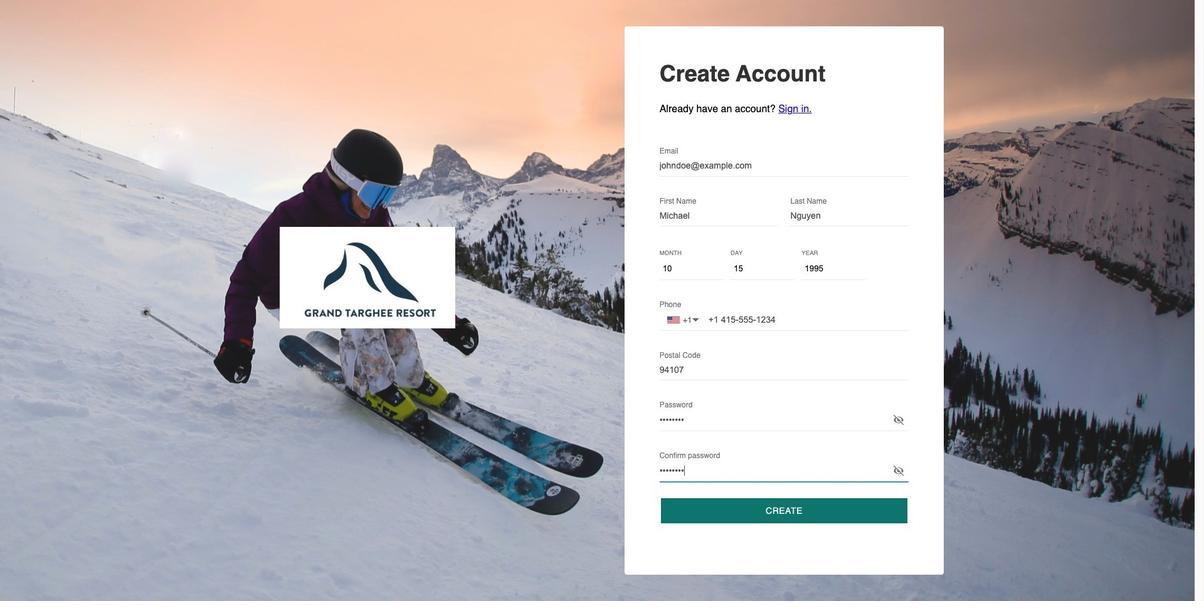 Task type: describe. For each thing, give the bounding box(es) containing it.
mm text field
[[660, 258, 725, 281]]

+1 201-555-0123 telephone field
[[704, 310, 909, 330]]



Task type: locate. For each thing, give the bounding box(es) containing it.
yyyy text field
[[802, 258, 867, 281]]

None password field
[[660, 411, 890, 431], [660, 461, 890, 481], [660, 411, 890, 431], [660, 461, 890, 481]]

dd text field
[[731, 258, 796, 281]]

None email field
[[660, 157, 909, 177]]

None text field
[[660, 206, 778, 227], [791, 206, 909, 227], [660, 361, 909, 381], [660, 206, 778, 227], [791, 206, 909, 227], [660, 361, 909, 381]]



